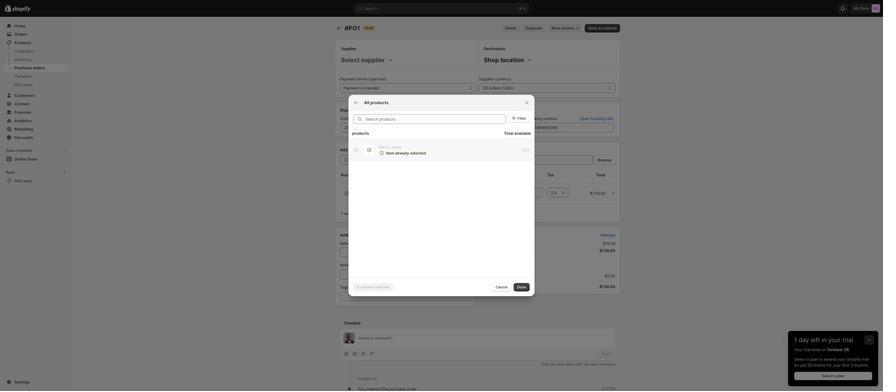 Task type: vqa. For each thing, say whether or not it's contained in the screenshot.
'My Store' icon
no



Task type: describe. For each thing, give the bounding box(es) containing it.
order
[[382, 211, 392, 216]]

0 horizontal spatial products
[[14, 40, 31, 45]]

can
[[584, 362, 590, 367]]

mark as ordered button
[[585, 24, 621, 32]]

home link
[[4, 22, 68, 30]]

just
[[801, 363, 808, 368]]

dollars
[[489, 86, 502, 90]]

plan for select a plan to extend your shopify trial for just $1/month for your first 3 months.
[[811, 357, 819, 362]]

first
[[843, 363, 850, 368]]

as
[[599, 26, 603, 30]]

200
[[523, 148, 530, 153]]

transfers link
[[4, 72, 68, 81]]

manage
[[601, 233, 616, 238]]

tags
[[340, 285, 349, 290]]

$18.00
[[603, 241, 616, 246]]

us dollars (usd)
[[483, 86, 514, 90]]

ordered
[[604, 26, 617, 30]]

Leave a comment... text field
[[359, 335, 612, 341]]

a for select a plan to extend your shopify trial for just $1/month for your first 3 months.
[[808, 357, 810, 362]]

details for shipment details
[[359, 108, 372, 113]]

add apps button
[[4, 177, 68, 185]]

tax
[[548, 173, 554, 178]]

apps button
[[4, 168, 68, 177]]

purchase
[[14, 65, 32, 70]]

left
[[811, 337, 821, 344]]

october inside 1 day left in your trial element
[[828, 348, 844, 352]]

on inside 1 day left in your trial element
[[823, 348, 827, 352]]

search
[[365, 6, 378, 11]]

day
[[799, 337, 810, 344]]

apps
[[23, 178, 32, 183]]

terms
[[357, 77, 368, 81]]

settings link
[[4, 378, 68, 387]]

avatar with initials b n image
[[344, 333, 355, 344]]

payment terms (optional)
[[340, 77, 387, 81]]

your
[[795, 348, 803, 352]]

item
[[386, 151, 395, 156]]

trial inside select a plan to extend your shopify trial for just $1/month for your first 3 months.
[[863, 357, 870, 362]]

channels
[[16, 148, 32, 153]]

duplicate link
[[523, 24, 546, 32]]

add for add products
[[340, 148, 348, 152]]

select a plan link
[[795, 372, 873, 381]]

sales channels button
[[4, 147, 68, 155]]

currency
[[495, 77, 512, 81]]

1 day left in your trial
[[795, 337, 854, 344]]

(optional)
[[369, 77, 387, 81]]

(usd)
[[503, 86, 514, 90]]

total inside all products dialog
[[504, 131, 514, 136]]

inventory
[[14, 57, 32, 62]]

.
[[850, 348, 851, 352]]

0 horizontal spatial october
[[358, 377, 372, 381]]

cancel
[[496, 285, 508, 290]]

to inside select a plan to extend your shopify trial for just $1/month for your first 3 months.
[[820, 357, 823, 362]]

reference
[[340, 241, 359, 246]]

arrival
[[361, 116, 372, 121]]

men's
[[379, 145, 390, 150]]

estimated
[[341, 116, 359, 121]]

products link
[[4, 38, 68, 47]]

products for all products
[[371, 100, 389, 105]]

trial inside dropdown button
[[843, 337, 854, 344]]

sales channels
[[6, 148, 32, 153]]

1 for from the left
[[795, 363, 800, 368]]

1 variant on purchase order
[[341, 211, 392, 216]]

open tracking url
[[580, 116, 615, 121]]

home
[[14, 23, 25, 28]]

2 vertical spatial $738.00
[[600, 284, 616, 289]]

timeline
[[344, 321, 361, 326]]

shopify image
[[12, 6, 31, 12]]

available
[[515, 131, 531, 136]]

your trial ends on october 28 .
[[795, 348, 851, 352]]

already
[[396, 151, 409, 156]]

select for select a plan to extend your shopify trial for just $1/month for your first 3 months.
[[795, 357, 806, 362]]

$18.00 $738.00
[[600, 241, 616, 253]]

plan for select a plan
[[838, 374, 845, 379]]

1 vertical spatial on
[[358, 211, 363, 216]]

2 vertical spatial total
[[485, 284, 495, 289]]

$1/month
[[809, 363, 826, 368]]

item already selected
[[386, 151, 426, 156]]

apps
[[6, 170, 15, 175]]

collections
[[14, 49, 35, 53]]

number for tracking number
[[544, 116, 558, 121]]

done button
[[514, 283, 530, 292]]

done
[[518, 285, 527, 290]]

open
[[580, 116, 590, 121]]

note
[[340, 263, 349, 268]]

only
[[542, 362, 549, 367]]

purchase orders
[[14, 65, 45, 70]]

staff
[[575, 362, 583, 367]]

draft
[[365, 26, 374, 30]]

1 vertical spatial your
[[838, 357, 847, 362]]

$0.00
[[605, 274, 616, 278]]

tracking number
[[527, 116, 558, 121]]

shipping
[[485, 274, 501, 278]]

2 vertical spatial your
[[834, 363, 842, 368]]

destination
[[484, 46, 506, 51]]

selected
[[410, 151, 426, 156]]

gift cards
[[14, 82, 33, 87]]

products for add products
[[349, 148, 366, 152]]

add apps
[[14, 178, 32, 183]]

tracking
[[591, 116, 606, 121]]



Task type: locate. For each thing, give the bounding box(es) containing it.
products
[[371, 100, 389, 105], [352, 131, 369, 136], [349, 148, 366, 152]]

details down the "all" at the top left of page
[[359, 108, 372, 113]]

1 horizontal spatial add
[[340, 148, 348, 152]]

1 vertical spatial a
[[835, 374, 837, 379]]

products down add products
[[341, 173, 358, 178]]

receipt
[[367, 86, 379, 90]]

1 vertical spatial products
[[352, 131, 369, 136]]

products left men's
[[349, 148, 366, 152]]

number for reference number
[[360, 241, 374, 246]]

for
[[795, 363, 800, 368], [827, 363, 833, 368]]

1 vertical spatial $738.00
[[600, 248, 616, 253]]

0 horizontal spatial trial
[[804, 348, 811, 352]]

a
[[808, 357, 810, 362], [835, 374, 837, 379]]

1 inside dropdown button
[[795, 337, 798, 344]]

a down select a plan to extend your shopify trial for just $1/month for your first 3 months.
[[835, 374, 837, 379]]

on right variant
[[358, 211, 363, 216]]

your right the in
[[829, 337, 842, 344]]

select
[[795, 357, 806, 362], [823, 374, 834, 379]]

other
[[565, 362, 574, 367]]

october 25
[[358, 377, 377, 381]]

only you and other staff can see comments
[[542, 362, 616, 367]]

number right tracking
[[544, 116, 558, 121]]

tracking
[[527, 116, 542, 121]]

plan inside select a plan to extend your shopify trial for just $1/month for your first 3 months.
[[811, 357, 819, 362]]

0 vertical spatial payment
[[340, 77, 356, 81]]

gift cards link
[[4, 81, 68, 89]]

for left just
[[795, 363, 800, 368]]

select inside 'link'
[[823, 374, 834, 379]]

0 horizontal spatial select
[[795, 357, 806, 362]]

for down 'extend' at the bottom right
[[827, 363, 833, 368]]

and
[[557, 362, 564, 367]]

0 vertical spatial details
[[359, 108, 372, 113]]

1 vertical spatial 1
[[795, 337, 798, 344]]

october left the 25
[[358, 377, 372, 381]]

1 vertical spatial october
[[358, 377, 372, 381]]

3
[[851, 363, 854, 368]]

products
[[14, 40, 31, 45], [341, 173, 358, 178]]

discounts
[[14, 135, 33, 140]]

your up the first
[[838, 357, 847, 362]]

0 vertical spatial october
[[828, 348, 844, 352]]

1 horizontal spatial trial
[[843, 337, 854, 344]]

1 left the day
[[795, 337, 798, 344]]

0 vertical spatial products
[[14, 40, 31, 45]]

plan
[[811, 357, 819, 362], [838, 374, 845, 379]]

payment
[[340, 77, 356, 81], [344, 86, 360, 90]]

0 vertical spatial 1
[[341, 211, 343, 216]]

1 horizontal spatial october
[[828, 348, 844, 352]]

1 day left in your trial button
[[789, 331, 879, 344]]

0 horizontal spatial to
[[350, 263, 354, 268]]

25
[[373, 377, 377, 381]]

1 horizontal spatial number
[[544, 116, 558, 121]]

0 horizontal spatial number
[[360, 241, 374, 246]]

Search products text field
[[366, 114, 506, 124]]

total down shipping
[[485, 284, 495, 289]]

browse
[[598, 158, 612, 163]]

0 horizontal spatial 1
[[341, 211, 343, 216]]

1 horizontal spatial to
[[820, 357, 823, 362]]

mark as ordered
[[589, 26, 617, 30]]

your inside 1 day left in your trial dropdown button
[[829, 337, 842, 344]]

all
[[364, 100, 370, 105]]

trial
[[843, 337, 854, 344], [804, 348, 811, 352], [863, 357, 870, 362]]

months.
[[855, 363, 870, 368]]

0 vertical spatial total
[[504, 131, 514, 136]]

0 vertical spatial products
[[371, 100, 389, 105]]

payment down terms at the left
[[344, 86, 360, 90]]

2 horizontal spatial trial
[[863, 357, 870, 362]]

men's jeans
[[379, 145, 402, 150]]

#po1
[[345, 25, 360, 32]]

1 vertical spatial to
[[820, 357, 823, 362]]

products up collections
[[14, 40, 31, 45]]

purchase orders link
[[4, 64, 68, 72]]

0 vertical spatial plan
[[811, 357, 819, 362]]

1 vertical spatial details
[[360, 233, 373, 238]]

a up just
[[808, 357, 810, 362]]

products right the "all" at the top left of page
[[371, 100, 389, 105]]

note to supplier
[[340, 263, 370, 268]]

0 horizontal spatial supplier
[[341, 46, 357, 51]]

0 vertical spatial number
[[544, 116, 558, 121]]

1 vertical spatial supplier
[[479, 77, 494, 81]]

us
[[483, 86, 488, 90]]

additional
[[340, 233, 359, 238]]

select a plan
[[823, 374, 845, 379]]

comments
[[598, 362, 616, 367]]

0 horizontal spatial a
[[808, 357, 810, 362]]

all products dialog
[[0, 95, 884, 297]]

supplier currency
[[479, 77, 512, 81]]

details
[[359, 108, 372, 113], [360, 233, 373, 238]]

add inside button
[[14, 178, 22, 183]]

plan down the first
[[838, 374, 845, 379]]

1 vertical spatial number
[[360, 241, 374, 246]]

0 vertical spatial to
[[350, 263, 354, 268]]

select a plan to extend your shopify trial for just $1/month for your first 3 months.
[[795, 357, 870, 368]]

gift
[[14, 82, 21, 87]]

variant
[[344, 211, 357, 216]]

1 vertical spatial products
[[341, 173, 358, 178]]

select up just
[[795, 357, 806, 362]]

k
[[524, 6, 526, 11]]

in
[[822, 337, 827, 344]]

supplier up us
[[479, 77, 494, 81]]

trial up "28"
[[843, 337, 854, 344]]

supplier down #po1
[[341, 46, 357, 51]]

1 horizontal spatial 1
[[795, 337, 798, 344]]

0 vertical spatial your
[[829, 337, 842, 344]]

plan up $1/month at the right of the page
[[811, 357, 819, 362]]

to up $1/month at the right of the page
[[820, 357, 823, 362]]

1 vertical spatial add
[[14, 178, 22, 183]]

1 horizontal spatial a
[[835, 374, 837, 379]]

all products
[[364, 100, 389, 105]]

2 horizontal spatial total
[[597, 173, 606, 178]]

0 vertical spatial select
[[795, 357, 806, 362]]

1 for 1 day left in your trial
[[795, 337, 798, 344]]

28
[[845, 348, 850, 352]]

payment for payment terms (optional)
[[340, 77, 356, 81]]

⌘ k
[[519, 6, 526, 11]]

details up reference number
[[360, 233, 373, 238]]

payment on receipt
[[344, 86, 379, 90]]

trial up months.
[[863, 357, 870, 362]]

discounts link
[[4, 133, 68, 142]]

2 vertical spatial trial
[[863, 357, 870, 362]]

1 horizontal spatial for
[[827, 363, 833, 368]]

october up 'extend' at the bottom right
[[828, 348, 844, 352]]

1 horizontal spatial total
[[504, 131, 514, 136]]

0 horizontal spatial for
[[795, 363, 800, 368]]

1 left variant
[[341, 211, 343, 216]]

shipment
[[340, 108, 358, 113]]

jeans
[[391, 145, 402, 150]]

additional details
[[340, 233, 373, 238]]

filter
[[518, 116, 527, 121]]

estimated arrival
[[341, 116, 372, 121]]

1 for 1 variant on purchase order
[[341, 211, 343, 216]]

cards
[[22, 82, 33, 87]]

cancel button
[[492, 283, 512, 292]]

a inside 'link'
[[835, 374, 837, 379]]

on right ends
[[823, 348, 827, 352]]

0 horizontal spatial add
[[14, 178, 22, 183]]

add for add apps
[[14, 178, 22, 183]]

select inside select a plan to extend your shopify trial for just $1/month for your first 3 months.
[[795, 357, 806, 362]]

number
[[544, 116, 558, 121], [360, 241, 374, 246]]

1 vertical spatial total
[[597, 173, 606, 178]]

total available
[[504, 131, 531, 136]]

to right 'note'
[[350, 263, 354, 268]]

0 vertical spatial $738.00
[[591, 191, 606, 196]]

1 horizontal spatial supplier
[[479, 77, 494, 81]]

2 for from the left
[[827, 363, 833, 368]]

extend
[[825, 357, 837, 362]]

number down additional details
[[360, 241, 374, 246]]

shopify
[[848, 357, 862, 362]]

products down estimated arrival
[[352, 131, 369, 136]]

2 vertical spatial on
[[823, 348, 827, 352]]

your left the first
[[834, 363, 842, 368]]

1 vertical spatial payment
[[344, 86, 360, 90]]

1 vertical spatial trial
[[804, 348, 811, 352]]

2 vertical spatial products
[[349, 148, 366, 152]]

add products
[[340, 148, 366, 152]]

0 vertical spatial supplier
[[341, 46, 357, 51]]

on down payment terms (optional)
[[361, 86, 366, 90]]

⌘
[[519, 6, 523, 11]]

supplier for supplier currency
[[479, 77, 494, 81]]

select for select a plan
[[823, 374, 834, 379]]

payment for payment on receipt
[[344, 86, 360, 90]]

orders
[[33, 65, 45, 70]]

select down select a plan to extend your shopify trial for just $1/month for your first 3 months.
[[823, 374, 834, 379]]

supplier
[[355, 263, 370, 268]]

supplier for supplier
[[341, 46, 357, 51]]

0 vertical spatial add
[[340, 148, 348, 152]]

1 vertical spatial select
[[823, 374, 834, 379]]

$738.00
[[591, 191, 606, 196], [600, 248, 616, 253], [600, 284, 616, 289]]

1 horizontal spatial products
[[341, 173, 358, 178]]

payment left terms at the left
[[340, 77, 356, 81]]

0 horizontal spatial plan
[[811, 357, 819, 362]]

a inside select a plan to extend your shopify trial for just $1/month for your first 3 months.
[[808, 357, 810, 362]]

0 vertical spatial on
[[361, 86, 366, 90]]

0 horizontal spatial total
[[485, 284, 495, 289]]

0 vertical spatial trial
[[843, 337, 854, 344]]

duplicate
[[526, 26, 543, 30]]

1 day left in your trial element
[[789, 347, 879, 387]]

1 vertical spatial plan
[[838, 374, 845, 379]]

total left available
[[504, 131, 514, 136]]

a for select a plan
[[835, 374, 837, 379]]

manage button
[[597, 231, 619, 239]]

1 horizontal spatial select
[[823, 374, 834, 379]]

on
[[361, 86, 366, 90], [358, 211, 363, 216], [823, 348, 827, 352]]

collections link
[[4, 47, 68, 55]]

1 horizontal spatial plan
[[838, 374, 845, 379]]

0 vertical spatial a
[[808, 357, 810, 362]]

plan inside 'link'
[[838, 374, 845, 379]]

details for additional details
[[360, 233, 373, 238]]

october
[[828, 348, 844, 352], [358, 377, 372, 381]]

total down the browse at the right
[[597, 173, 606, 178]]

mark
[[589, 26, 598, 30]]

trial right your
[[804, 348, 811, 352]]



